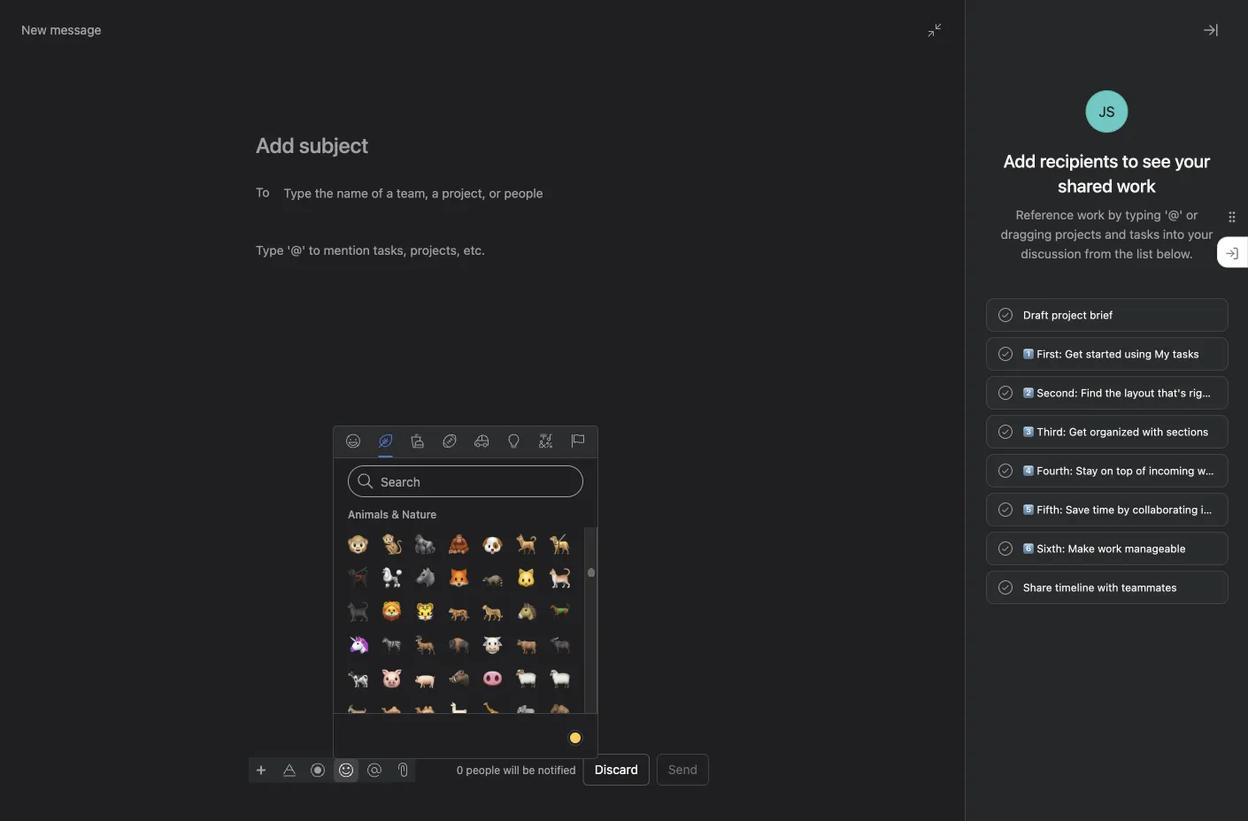 Task type: describe. For each thing, give the bounding box(es) containing it.
3️⃣ third: get organized with sections
[[1024, 426, 1209, 438]]

or
[[1187, 208, 1199, 222]]

hide sidebar image
[[23, 14, 37, 28]]

Type the name of a team, a project, or people text field
[[284, 182, 557, 204]]

started
[[1087, 348, 1122, 360]]

to
[[256, 185, 270, 200]]

🐐 image
[[348, 702, 369, 724]]

🐕‍🦺 image
[[348, 568, 369, 589]]

people
[[466, 764, 501, 777]]

🦒 image
[[482, 702, 504, 724]]

ideas.
[[933, 401, 971, 418]]

and
[[1106, 227, 1127, 242]]

brief
[[1090, 309, 1114, 322]]

1 vertical spatial to
[[600, 401, 613, 418]]

kick
[[616, 401, 642, 418]]

🐏 image
[[516, 669, 537, 690]]

make
[[1069, 543, 1095, 555]]

2 vertical spatial work
[[1098, 543, 1123, 555]]

🐪 image
[[381, 702, 403, 724]]

minimize image
[[928, 23, 942, 37]]

sixth:
[[1037, 543, 1066, 555]]

tasks.
[[799, 401, 837, 418]]

see
[[1143, 151, 1171, 171]]

manageable
[[1126, 543, 1186, 555]]

formatting image
[[283, 764, 297, 778]]

🐂 image
[[516, 635, 537, 656]]

send a message to kick off projects. or discuss tasks. or brainstorm ideas.
[[490, 401, 971, 418]]

🐶 image
[[482, 534, 504, 555]]

🐺 image
[[415, 568, 436, 589]]

teammates
[[1122, 582, 1178, 594]]

be
[[523, 764, 535, 777]]

4️⃣ fourth: stay on top of incoming work
[[1024, 465, 1222, 477]]

discard
[[595, 763, 639, 778]]

🐑 image
[[550, 669, 571, 690]]

discussion
[[1022, 247, 1082, 261]]

discard button
[[583, 755, 650, 786]]

third:
[[1037, 426, 1067, 438]]

shared work
[[1059, 175, 1157, 196]]

from
[[1085, 247, 1112, 261]]

🐽 image
[[482, 669, 504, 690]]

0 vertical spatial with
[[1143, 426, 1164, 438]]

Add subject text field
[[235, 131, 731, 159]]

save
[[1066, 504, 1090, 516]]

3️⃣
[[1024, 426, 1034, 438]]

🦊 image
[[449, 568, 470, 589]]

collaborating
[[1133, 504, 1199, 516]]

2️⃣ second: find the layout that's right for you
[[1024, 387, 1249, 399]]

discuss
[[746, 401, 795, 418]]

right
[[1190, 387, 1213, 399]]

🐱 image
[[516, 568, 537, 589]]

send button
[[657, 755, 709, 786]]

1
[[997, 127, 1003, 139]]

using
[[1125, 348, 1152, 360]]

timeline
[[1056, 582, 1095, 594]]

🐖 image
[[415, 669, 436, 690]]

tasks inside reference work by typing '@' or dragging projects and tasks into your discussion from the list below.
[[1130, 227, 1160, 242]]

get for organized
[[1070, 426, 1088, 438]]

🦍 image
[[415, 534, 436, 555]]

🦓 image
[[381, 635, 403, 656]]

🐘 image
[[516, 702, 537, 724]]

4️⃣
[[1024, 465, 1034, 477]]

0
[[457, 764, 463, 777]]

🐷 image
[[381, 669, 403, 690]]

1️⃣
[[1024, 348, 1034, 360]]

🐩 image
[[381, 568, 403, 589]]

🐵 image
[[348, 534, 369, 555]]

a
[[527, 401, 535, 418]]

below.
[[1157, 247, 1194, 261]]

🐅 image
[[449, 601, 470, 623]]

my
[[1155, 348, 1170, 360]]

draft
[[1024, 309, 1049, 322]]

🐫 image
[[415, 702, 436, 724]]

new
[[21, 23, 47, 37]]

new message
[[21, 23, 101, 37]]

list
[[1137, 247, 1154, 261]]

nature
[[402, 508, 437, 521]]

🐯 image
[[415, 601, 436, 623]]

js
[[1100, 103, 1116, 120]]

organized
[[1091, 426, 1140, 438]]

emoji image
[[339, 764, 353, 778]]

notified
[[538, 764, 576, 777]]

🐎 image
[[550, 601, 571, 623]]

find
[[1081, 387, 1103, 399]]

5️⃣ fifth: save time by collaborating in asana
[[1024, 504, 1244, 516]]

0 people will be notified
[[457, 764, 576, 777]]

brainstorm
[[860, 401, 929, 418]]

work inside reference work by typing '@' or dragging projects and tasks into your discussion from the list below.
[[1078, 208, 1105, 222]]

5️⃣
[[1024, 504, 1034, 516]]

1 vertical spatial by
[[1118, 504, 1130, 516]]

🐃 image
[[550, 635, 571, 656]]

1️⃣ first: get started using my tasks
[[1024, 348, 1200, 360]]

dragging
[[1001, 227, 1052, 242]]

typing
[[1126, 208, 1162, 222]]

0 horizontal spatial with
[[1098, 582, 1119, 594]]

🐒 image
[[381, 534, 403, 555]]

🐕 image
[[516, 534, 537, 555]]



Task type: vqa. For each thing, say whether or not it's contained in the screenshot.
info
no



Task type: locate. For each thing, give the bounding box(es) containing it.
toolbar
[[249, 758, 391, 783]]

1 horizontal spatial send
[[669, 763, 698, 778]]

0 horizontal spatial send
[[490, 401, 523, 418]]

1 vertical spatial your
[[1189, 227, 1214, 242]]

0 vertical spatial by
[[1109, 208, 1123, 222]]

or right tasks.
[[840, 401, 856, 418]]

recipients
[[1041, 151, 1119, 171]]

layout
[[1125, 387, 1155, 399]]

your inside reference work by typing '@' or dragging projects and tasks into your discussion from the list below.
[[1189, 227, 1214, 242]]

fifth:
[[1037, 504, 1063, 516]]

draft project brief
[[1024, 309, 1114, 322]]

with right the timeline
[[1098, 582, 1119, 594]]

🦬 image
[[449, 635, 470, 656]]

send for send a message to kick off projects. or discuss tasks. or brainstorm ideas.
[[490, 401, 523, 418]]

in
[[1202, 504, 1210, 516]]

0 vertical spatial your
[[1176, 151, 1211, 171]]

work
[[1078, 208, 1105, 222], [1198, 465, 1222, 477], [1098, 543, 1123, 555]]

add recipients to see your shared work
[[1004, 151, 1211, 196]]

your down or
[[1189, 227, 1214, 242]]

filter: 1
[[965, 127, 1003, 139]]

🦌 image
[[415, 635, 436, 656]]

projects.
[[667, 401, 723, 418]]

to inside add recipients to see your shared work
[[1123, 151, 1139, 171]]

1 vertical spatial tasks
[[1173, 348, 1200, 360]]

with left sections at the right of the page
[[1143, 426, 1164, 438]]

work right incoming at right
[[1198, 465, 1222, 477]]

that's
[[1158, 387, 1187, 399]]

1 or from the left
[[727, 401, 743, 418]]

into
[[1164, 227, 1185, 242]]

1 vertical spatial message
[[538, 401, 596, 418]]

for
[[1216, 387, 1230, 399]]

time
[[1093, 504, 1115, 516]]

projects
[[1056, 227, 1102, 242]]

fourth:
[[1037, 465, 1073, 477]]

message right new
[[50, 23, 101, 37]]

the
[[1115, 247, 1134, 261], [1106, 387, 1122, 399]]

will
[[503, 764, 520, 777]]

you
[[1233, 387, 1249, 399]]

to left "kick"
[[600, 401, 613, 418]]

2 or from the left
[[840, 401, 856, 418]]

sections
[[1167, 426, 1209, 438]]

0 vertical spatial get
[[1066, 348, 1084, 360]]

the right 'find'
[[1106, 387, 1122, 399]]

🐈 image
[[550, 568, 571, 589]]

incoming
[[1150, 465, 1195, 477]]

🦄 image
[[348, 635, 369, 656]]

your right the 'see'
[[1176, 151, 1211, 171]]

add
[[1004, 151, 1036, 171]]

close image
[[1205, 23, 1219, 37]]

0 horizontal spatial to
[[600, 401, 613, 418]]

🦁 image
[[381, 601, 403, 623]]

get for started
[[1066, 348, 1084, 360]]

send
[[490, 401, 523, 418], [669, 763, 698, 778]]

1 vertical spatial the
[[1106, 387, 1122, 399]]

on
[[1101, 465, 1114, 477]]

0 horizontal spatial tasks
[[1130, 227, 1160, 242]]

&
[[392, 508, 399, 521]]

1 horizontal spatial message
[[538, 401, 596, 418]]

reference
[[1016, 208, 1074, 222]]

🦮 image
[[550, 534, 571, 555]]

to left the 'see'
[[1123, 151, 1139, 171]]

work up projects
[[1078, 208, 1105, 222]]

🐴 image
[[516, 601, 537, 623]]

0 horizontal spatial or
[[727, 401, 743, 418]]

message
[[50, 23, 101, 37], [538, 401, 596, 418]]

0 vertical spatial work
[[1078, 208, 1105, 222]]

record a video image
[[311, 764, 325, 778]]

0 vertical spatial send
[[490, 401, 523, 418]]

your
[[1176, 151, 1211, 171], [1189, 227, 1214, 242]]

1 vertical spatial with
[[1098, 582, 1119, 594]]

1 horizontal spatial to
[[1123, 151, 1139, 171]]

1 horizontal spatial tasks
[[1173, 348, 1200, 360]]

the left the list
[[1115, 247, 1134, 261]]

0 vertical spatial tasks
[[1130, 227, 1160, 242]]

animals & nature
[[348, 508, 437, 521]]

0 vertical spatial to
[[1123, 151, 1139, 171]]

Search field
[[348, 466, 584, 498]]

work right make
[[1098, 543, 1123, 555]]

share
[[1024, 582, 1053, 594]]

send for send
[[669, 763, 698, 778]]

animals
[[348, 508, 389, 521]]

first:
[[1037, 348, 1063, 360]]

list box
[[415, 7, 841, 35]]

send left a
[[490, 401, 523, 418]]

of
[[1137, 465, 1147, 477]]

or left discuss
[[727, 401, 743, 418]]

with
[[1143, 426, 1164, 438], [1098, 582, 1119, 594]]

share timeline with teammates
[[1024, 582, 1178, 594]]

0 vertical spatial message
[[50, 23, 101, 37]]

'@'
[[1165, 208, 1184, 222]]

🦣 image
[[550, 702, 571, 724]]

🐈‍⬛ image
[[348, 601, 369, 623]]

the inside reference work by typing '@' or dragging projects and tasks into your discussion from the list below.
[[1115, 247, 1134, 261]]

by right time
[[1118, 504, 1130, 516]]

off
[[646, 401, 664, 418]]

🐆 image
[[482, 601, 504, 623]]

🦙 image
[[449, 702, 470, 724]]

project
[[1052, 309, 1087, 322]]

6️⃣
[[1024, 543, 1034, 555]]

at mention image
[[368, 764, 382, 778]]

tasks
[[1130, 227, 1160, 242], [1173, 348, 1200, 360]]

🦧 image
[[449, 534, 470, 555]]

0 horizontal spatial message
[[50, 23, 101, 37]]

get right first: at the right
[[1066, 348, 1084, 360]]

tasks up the list
[[1130, 227, 1160, 242]]

1 horizontal spatial with
[[1143, 426, 1164, 438]]

send inside button
[[669, 763, 698, 778]]

1 horizontal spatial or
[[840, 401, 856, 418]]

0 vertical spatial the
[[1115, 247, 1134, 261]]

filter:
[[965, 127, 995, 139]]

insert an object image
[[256, 766, 267, 776]]

by inside reference work by typing '@' or dragging projects and tasks into your discussion from the list below.
[[1109, 208, 1123, 222]]

message right a
[[538, 401, 596, 418]]

filter: 1 button
[[943, 120, 1011, 145]]

1 vertical spatial send
[[669, 763, 698, 778]]

by up and
[[1109, 208, 1123, 222]]

reference work by typing '@' or dragging projects and tasks into your discussion from the list below.
[[1001, 208, 1214, 261]]

2️⃣
[[1024, 387, 1034, 399]]

🐄 image
[[348, 669, 369, 690]]

to
[[1123, 151, 1139, 171], [600, 401, 613, 418]]

or
[[727, 401, 743, 418], [840, 401, 856, 418]]

second:
[[1037, 387, 1078, 399]]

🐗 image
[[449, 669, 470, 690]]

1 vertical spatial get
[[1070, 426, 1088, 438]]

6️⃣ sixth: make work manageable
[[1024, 543, 1186, 555]]

get
[[1066, 348, 1084, 360], [1070, 426, 1088, 438]]

get right the third:
[[1070, 426, 1088, 438]]

stay
[[1076, 465, 1099, 477]]

send right discard
[[669, 763, 698, 778]]

top
[[1117, 465, 1134, 477]]

your inside add recipients to see your shared work
[[1176, 151, 1211, 171]]

1 vertical spatial work
[[1198, 465, 1222, 477]]

asana
[[1213, 504, 1244, 516]]

tasks right my
[[1173, 348, 1200, 360]]

🐮 image
[[482, 635, 504, 656]]

by
[[1109, 208, 1123, 222], [1118, 504, 1130, 516]]

🦝 image
[[482, 568, 504, 589]]



